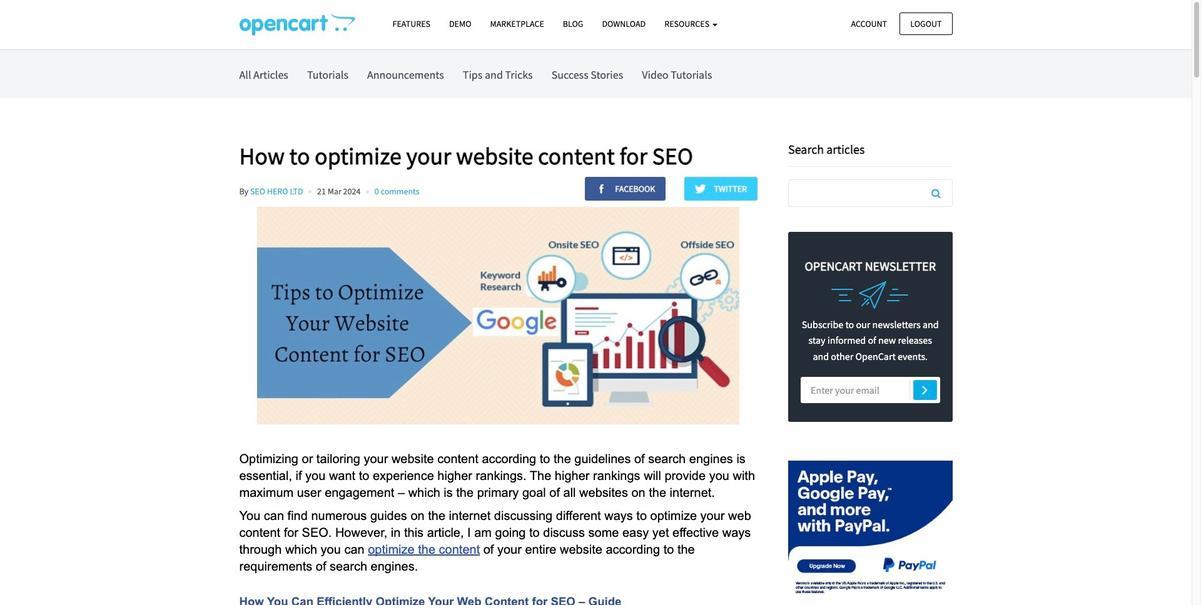 Task type: vqa. For each thing, say whether or not it's contained in the screenshot.
Google Shopping Update image
no



Task type: describe. For each thing, give the bounding box(es) containing it.
search image
[[931, 188, 941, 198]]

how to optimize your website content for seo image
[[239, 13, 355, 36]]

paypal blog image
[[788, 447, 952, 606]]

social facebook image
[[596, 183, 613, 194]]



Task type: locate. For each thing, give the bounding box(es) containing it.
social twitter image
[[695, 183, 712, 194]]

None text field
[[789, 180, 952, 206]]

angle right image
[[922, 382, 928, 397]]

Enter your email text field
[[801, 377, 940, 404]]



